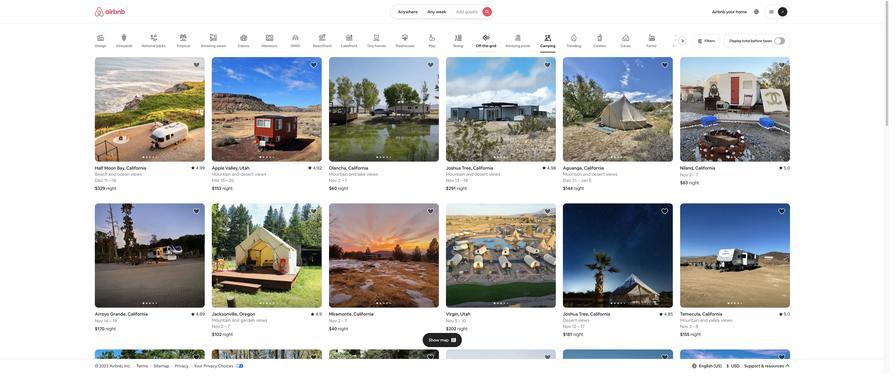 Task type: locate. For each thing, give the bounding box(es) containing it.
guests
[[465, 9, 478, 14]]

amazing pools
[[506, 44, 530, 48]]

2
[[689, 172, 692, 178], [338, 178, 341, 183], [338, 318, 341, 324], [221, 324, 223, 330]]

add
[[456, 9, 464, 14]]

16
[[112, 178, 116, 183]]

tree, for and
[[462, 165, 472, 171]]

0 vertical spatial 5
[[589, 178, 592, 183]]

1 vertical spatial tree,
[[579, 312, 590, 317]]

nov down desert
[[563, 324, 571, 330]]

2 dec from the left
[[563, 178, 572, 183]]

0 vertical spatial 5.0 out of 5 average rating image
[[780, 165, 791, 171]]

4.99 out of 5 average rating image
[[191, 165, 205, 171]]

1 privacy from the left
[[175, 364, 189, 369]]

nov inside miramonte, california nov 2 – 7 $40 night
[[329, 318, 337, 324]]

dec left 31
[[563, 178, 572, 183]]

desert inside apple valley, utah mountain and desert views mar 15 – 20 $153 night
[[240, 171, 254, 177]]

1 horizontal spatial add to wishlist: half moon bay, california image
[[662, 354, 669, 362]]

1 horizontal spatial desert
[[475, 171, 488, 177]]

2 up $102
[[221, 324, 223, 330]]

california inside "joshua tree, california desert views nov 12 – 17 $181 night"
[[591, 312, 611, 317]]

display total before taxes
[[730, 39, 773, 43]]

english (us)
[[700, 364, 722, 369]]

views inside "olancha, california mountain and lake views nov 2 – 7 $60 night"
[[367, 171, 378, 177]]

– right 31
[[578, 178, 580, 183]]

– down olancha,
[[342, 178, 344, 183]]

2 · from the left
[[150, 364, 151, 369]]

california inside niland, california nov 2 – 7 $83 night
[[696, 165, 716, 171]]

utah inside virgin, utah nov 5 – 10 $202 night
[[460, 312, 471, 317]]

$ usd
[[727, 364, 740, 369]]

– left 17
[[578, 324, 580, 330]]

add to wishlist: joshua tree, california image down camping on the right top of the page
[[544, 62, 552, 69]]

2 down niland,
[[689, 172, 692, 178]]

beach
[[95, 171, 107, 177]]

night down '20' on the top left
[[222, 186, 233, 191]]

olancha, california mountain and lake views nov 2 – 7 $60 night
[[329, 165, 378, 191]]

tree, for views
[[579, 312, 590, 317]]

and left garden
[[232, 318, 240, 323]]

4.89
[[196, 312, 205, 317]]

· left "privacy" "link"
[[172, 364, 173, 369]]

and inside the half moon bay, california beach and ocean views dec 11 – 16 $329 night
[[108, 171, 116, 177]]

0 horizontal spatial desert
[[240, 171, 254, 177]]

0 horizontal spatial utah
[[239, 165, 250, 171]]

4.98 out of 5 average rating image
[[543, 165, 556, 171]]

show
[[429, 338, 440, 343]]

5 inside virgin, utah nov 5 – 10 $202 night
[[455, 318, 458, 324]]

2 down miramonte,
[[338, 318, 341, 324]]

moon
[[104, 165, 116, 171]]

mountain
[[212, 171, 231, 177], [446, 171, 465, 177], [563, 171, 582, 177], [329, 171, 348, 177], [212, 318, 231, 323], [680, 318, 699, 324]]

add to wishlist: arroyo grande, california image
[[193, 208, 200, 215]]

night right $83
[[689, 180, 700, 186]]

tiny homes
[[367, 44, 386, 48]]

– inside virgin, utah nov 5 – 10 $202 night
[[459, 318, 461, 324]]

nov left 14 at left
[[95, 318, 103, 324]]

joshua
[[446, 165, 461, 171], [563, 312, 578, 317]]

mountain up 3
[[680, 318, 699, 324]]

night down 31
[[574, 186, 585, 191]]

· right terms
[[150, 364, 151, 369]]

night right $102
[[223, 332, 233, 338]]

mountain inside 'aguanga, california mountain and desert views dec 31 – jan 5 $144 night'
[[563, 171, 582, 177]]

nov inside temecula, california mountain and valley views nov 3 – 8 $155 night
[[680, 324, 689, 330]]

sitemap link
[[154, 364, 169, 369]]

– down jacksonville,
[[224, 324, 227, 330]]

dec inside the half moon bay, california beach and ocean views dec 11 – 16 $329 night
[[95, 178, 103, 183]]

off-the-grid
[[476, 44, 496, 48]]

night inside virgin, utah nov 5 – 10 $202 night
[[457, 326, 468, 332]]

0 vertical spatial utah
[[239, 165, 250, 171]]

beachfront
[[313, 44, 332, 48]]

privacy left your
[[175, 364, 189, 369]]

$153
[[212, 186, 221, 191]]

amazing right tropical
[[201, 44, 216, 48]]

– right 3
[[693, 324, 695, 330]]

and left valley
[[700, 318, 708, 324]]

skiing
[[453, 44, 463, 48]]

1 vertical spatial 5.0
[[784, 312, 791, 317]]

airbnb
[[713, 9, 726, 14]]

and up "16"
[[108, 171, 116, 177]]

1 horizontal spatial amazing
[[506, 44, 521, 48]]

and inside joshua tree, california mountain and desert views nov 13 – 18 $291 night
[[466, 171, 474, 177]]

night down 8
[[691, 332, 701, 338]]

support
[[745, 364, 761, 369]]

group containing national parks
[[95, 29, 689, 52]]

sitemap
[[154, 364, 169, 369]]

niland,
[[680, 165, 695, 171]]

– down miramonte,
[[342, 318, 344, 324]]

tree, up 18
[[462, 165, 472, 171]]

mountain down aguanga,
[[563, 171, 582, 177]]

support & resources
[[745, 364, 785, 369]]

temecula, california mountain and valley views nov 3 – 8 $155 night
[[680, 312, 733, 338]]

night right $40
[[338, 326, 348, 332]]

–
[[693, 172, 695, 178], [109, 178, 111, 183], [226, 178, 228, 183], [460, 178, 463, 183], [578, 178, 580, 183], [342, 178, 344, 183], [109, 318, 111, 324], [459, 318, 461, 324], [342, 318, 344, 324], [224, 324, 227, 330], [578, 324, 580, 330], [693, 324, 695, 330]]

desert for utah
[[240, 171, 254, 177]]

pools
[[521, 44, 530, 48]]

5.0 for 1st 5.0 out of 5 average rating icon from the bottom of the page
[[784, 312, 791, 317]]

– inside the half moon bay, california beach and ocean views dec 11 – 16 $329 night
[[109, 178, 111, 183]]

views inside "group"
[[216, 44, 226, 48]]

filters
[[705, 39, 715, 43]]

1 desert from the left
[[240, 171, 254, 177]]

mountain inside "olancha, california mountain and lake views nov 2 – 7 $60 night"
[[329, 171, 348, 177]]

0 horizontal spatial add to wishlist: half moon bay, california image
[[193, 354, 200, 362]]

terms
[[136, 364, 148, 369]]

amazing for amazing pools
[[506, 44, 521, 48]]

2 down olancha,
[[338, 178, 341, 183]]

3 desert from the left
[[592, 171, 605, 177]]

privacy right your
[[204, 364, 217, 369]]

2 5.0 from the top
[[784, 312, 791, 317]]

privacy
[[175, 364, 189, 369], [204, 364, 217, 369]]

add to wishlist: half moon bay, california image
[[193, 62, 200, 69]]

play
[[429, 44, 436, 48]]

amazing left 'pools'
[[506, 44, 521, 48]]

night down "16"
[[106, 186, 116, 191]]

tree, up 17
[[579, 312, 590, 317]]

tree, inside joshua tree, california mountain and desert views nov 13 – 18 $291 night
[[462, 165, 472, 171]]

lake
[[358, 171, 366, 177]]

0 vertical spatial joshua
[[446, 165, 461, 171]]

– inside 'aguanga, california mountain and desert views dec 31 – jan 5 $144 night'
[[578, 178, 580, 183]]

desert
[[563, 318, 577, 323]]

add to wishlist: joshua tree, california image
[[544, 62, 552, 69], [779, 354, 786, 362]]

mountain inside apple valley, utah mountain and desert views mar 15 – 20 $153 night
[[212, 171, 231, 177]]

airbnb your home
[[713, 9, 747, 14]]

none search field containing anywhere
[[391, 5, 495, 19]]

1 horizontal spatial add to wishlist: joshua tree, california image
[[779, 354, 786, 362]]

filters button
[[693, 34, 720, 48]]

night down 10
[[457, 326, 468, 332]]

1 5.0 out of 5 average rating image from the top
[[780, 165, 791, 171]]

$
[[727, 364, 729, 369]]

display total before taxes button
[[725, 34, 791, 48]]

2 add to wishlist: half moon bay, california image from the left
[[662, 354, 669, 362]]

· right inc.
[[133, 364, 134, 369]]

add to wishlist: joshua tree, california image
[[662, 208, 669, 215]]

5.0 out of 5 average rating image
[[780, 165, 791, 171], [780, 312, 791, 317]]

nov inside joshua tree, california mountain and desert views nov 13 – 18 $291 night
[[446, 178, 454, 183]]

1 horizontal spatial dec
[[563, 178, 572, 183]]

$40
[[329, 326, 337, 332]]

joshua for desert
[[563, 312, 578, 317]]

utah right valley,
[[239, 165, 250, 171]]

nov down niland,
[[680, 172, 689, 178]]

0 horizontal spatial tree,
[[462, 165, 472, 171]]

– down niland,
[[693, 172, 695, 178]]

anywhere
[[398, 9, 418, 14]]

desert
[[240, 171, 254, 177], [475, 171, 488, 177], [592, 171, 605, 177]]

3
[[689, 324, 692, 330]]

1 dec from the left
[[95, 178, 103, 183]]

0 horizontal spatial privacy
[[175, 364, 189, 369]]

5
[[589, 178, 592, 183], [455, 318, 458, 324]]

night inside the half moon bay, california beach and ocean views dec 11 – 16 $329 night
[[106, 186, 116, 191]]

add to wishlist: cupertino, california image
[[427, 354, 434, 362]]

joshua inside joshua tree, california mountain and desert views nov 13 – 18 $291 night
[[446, 165, 461, 171]]

nov left 3
[[680, 324, 689, 330]]

$155
[[680, 332, 690, 338]]

grid
[[490, 44, 496, 48]]

2 horizontal spatial desert
[[592, 171, 605, 177]]

national
[[142, 44, 156, 48]]

1 vertical spatial 5.0 out of 5 average rating image
[[780, 312, 791, 317]]

joshua tree, california desert views nov 12 – 17 $181 night
[[563, 312, 611, 338]]

0 horizontal spatial dec
[[95, 178, 103, 183]]

mansions
[[262, 44, 277, 48]]

dec
[[95, 178, 103, 183], [563, 178, 572, 183]]

mountain down jacksonville,
[[212, 318, 231, 323]]

7
[[696, 172, 699, 178], [345, 178, 347, 183], [345, 318, 347, 324], [228, 324, 230, 330]]

– inside arroyo grande, california nov 14 – 19 $170 night
[[109, 318, 111, 324]]

and down valley,
[[232, 171, 240, 177]]

– right 15
[[226, 178, 228, 183]]

0 vertical spatial tree,
[[462, 165, 472, 171]]

amazing
[[201, 44, 216, 48], [506, 44, 521, 48]]

arroyo
[[95, 312, 109, 317]]

views inside 'jacksonville, oregon mountain and garden views nov 2 – 7 $102 night'
[[256, 318, 267, 323]]

0 vertical spatial add to wishlist: joshua tree, california image
[[544, 62, 552, 69]]

4.98
[[547, 165, 556, 171]]

farms
[[647, 44, 657, 48]]

tree,
[[462, 165, 472, 171], [579, 312, 590, 317]]

night down 12
[[573, 332, 584, 338]]

desert inside joshua tree, california mountain and desert views nov 13 – 18 $291 night
[[475, 171, 488, 177]]

1 5.0 from the top
[[784, 165, 791, 171]]

0 horizontal spatial 5
[[455, 318, 458, 324]]

tropical
[[177, 44, 190, 48]]

night down 18
[[457, 186, 467, 191]]

dec down "beach"
[[95, 178, 103, 183]]

your
[[727, 9, 735, 14]]

0 vertical spatial 5.0
[[784, 165, 791, 171]]

airbnb your home link
[[709, 6, 751, 18]]

before
[[751, 39, 763, 43]]

aguanga, california mountain and desert views dec 31 – jan 5 $144 night
[[563, 165, 618, 191]]

and up 18
[[466, 171, 474, 177]]

add to wishlist: niland, california image
[[779, 62, 786, 69]]

valley,
[[225, 165, 239, 171]]

0 horizontal spatial joshua
[[446, 165, 461, 171]]

joshua up 13
[[446, 165, 461, 171]]

nov up $102
[[212, 324, 220, 330]]

5 right jan
[[589, 178, 592, 183]]

None search field
[[391, 5, 495, 19]]

$60
[[329, 186, 337, 191]]

night inside joshua tree, california mountain and desert views nov 13 – 18 $291 night
[[457, 186, 467, 191]]

views inside temecula, california mountain and valley views nov 3 – 8 $155 night
[[721, 318, 733, 324]]

5 left 10
[[455, 318, 458, 324]]

8
[[696, 324, 699, 330]]

apple
[[212, 165, 224, 171]]

mountain inside temecula, california mountain and valley views nov 3 – 8 $155 night
[[680, 318, 699, 324]]

– right 11
[[109, 178, 111, 183]]

group
[[95, 29, 689, 52], [95, 57, 205, 162], [212, 57, 322, 162], [329, 57, 439, 162], [446, 57, 556, 162], [563, 57, 673, 162], [680, 57, 791, 162], [95, 204, 205, 308], [212, 204, 322, 308], [329, 204, 439, 308], [446, 204, 556, 308], [563, 204, 673, 308], [680, 204, 791, 308], [95, 350, 205, 374], [212, 350, 322, 374], [329, 350, 439, 374], [446, 350, 556, 374], [563, 350, 673, 374], [680, 350, 791, 374]]

half
[[95, 165, 103, 171]]

mountain for temecula, california mountain and valley views nov 3 – 8 $155 night
[[680, 318, 699, 324]]

miramonte,
[[329, 312, 353, 317]]

california inside joshua tree, california mountain and desert views nov 13 – 18 $291 night
[[473, 165, 493, 171]]

desert inside 'aguanga, california mountain and desert views dec 31 – jan 5 $144 night'
[[592, 171, 605, 177]]

add to wishlist: jacksonville, oregon image
[[310, 208, 317, 215]]

add to wishlist: half moon bay, california image
[[193, 354, 200, 362], [662, 354, 669, 362]]

night right $60
[[338, 186, 348, 191]]

· left your
[[191, 364, 192, 369]]

nov left 13
[[446, 178, 454, 183]]

1 horizontal spatial tree,
[[579, 312, 590, 317]]

– right 13
[[460, 178, 463, 183]]

– right 14 at left
[[109, 318, 111, 324]]

31
[[573, 178, 577, 183]]

night inside arroyo grande, california nov 14 – 19 $170 night
[[105, 326, 116, 332]]

add to wishlist: joshua tree, california image up resources
[[779, 354, 786, 362]]

california inside 'aguanga, california mountain and desert views dec 31 – jan 5 $144 night'
[[584, 165, 604, 171]]

nov up $60
[[329, 178, 337, 183]]

2 desert from the left
[[475, 171, 488, 177]]

joshua inside "joshua tree, california desert views nov 12 – 17 $181 night"
[[563, 312, 578, 317]]

terms · sitemap · privacy ·
[[136, 364, 192, 369]]

mountain inside 'jacksonville, oregon mountain and garden views nov 2 – 7 $102 night'
[[212, 318, 231, 323]]

nov inside virgin, utah nov 5 – 10 $202 night
[[446, 318, 454, 324]]

your privacy choices
[[194, 364, 233, 369]]

2 inside niland, california nov 2 – 7 $83 night
[[689, 172, 692, 178]]

views inside the half moon bay, california beach and ocean views dec 11 – 16 $329 night
[[130, 171, 142, 177]]

and left lake
[[349, 171, 357, 177]]

mar
[[212, 178, 220, 183]]

nov
[[680, 172, 689, 178], [446, 178, 454, 183], [329, 178, 337, 183], [95, 318, 103, 324], [446, 318, 454, 324], [329, 318, 337, 324], [212, 324, 220, 330], [563, 324, 571, 330], [680, 324, 689, 330]]

10
[[462, 318, 466, 324]]

nov inside arroyo grande, california nov 14 – 19 $170 night
[[95, 318, 103, 324]]

utah up 10
[[460, 312, 471, 317]]

night inside apple valley, utah mountain and desert views mar 15 – 20 $153 night
[[222, 186, 233, 191]]

and up jan
[[583, 171, 591, 177]]

1 horizontal spatial 5
[[589, 178, 592, 183]]

1 horizontal spatial privacy
[[204, 364, 217, 369]]

1 vertical spatial joshua
[[563, 312, 578, 317]]

desert for california
[[475, 171, 488, 177]]

1 vertical spatial utah
[[460, 312, 471, 317]]

7 inside niland, california nov 2 – 7 $83 night
[[696, 172, 699, 178]]

joshua up desert
[[563, 312, 578, 317]]

add to wishlist: temecula, california image
[[779, 208, 786, 215]]

– inside 'jacksonville, oregon mountain and garden views nov 2 – 7 $102 night'
[[224, 324, 227, 330]]

0 horizontal spatial amazing
[[201, 44, 216, 48]]

1 vertical spatial 5
[[455, 318, 458, 324]]

support & resources button
[[745, 364, 791, 369]]

nov up $40
[[329, 318, 337, 324]]

night inside 'aguanga, california mountain and desert views dec 31 – jan 5 $144 night'
[[574, 186, 585, 191]]

tree, inside "joshua tree, california desert views nov 12 – 17 $181 night"
[[579, 312, 590, 317]]

mountain up 15
[[212, 171, 231, 177]]

night down 19
[[105, 326, 116, 332]]

nov down the virgin,
[[446, 318, 454, 324]]

national parks
[[142, 44, 166, 48]]

1 horizontal spatial utah
[[460, 312, 471, 317]]

1 horizontal spatial joshua
[[563, 312, 578, 317]]

– left 10
[[459, 318, 461, 324]]

mountain up 13
[[446, 171, 465, 177]]

resources
[[766, 364, 785, 369]]

parks
[[156, 44, 166, 48]]

7 inside miramonte, california nov 2 – 7 $40 night
[[345, 318, 347, 324]]

14
[[104, 318, 108, 324]]

mountain down olancha,
[[329, 171, 348, 177]]



Task type: vqa. For each thing, say whether or not it's contained in the screenshot.
a
no



Task type: describe. For each thing, give the bounding box(es) containing it.
boats
[[673, 44, 683, 48]]

virgin, utah nov 5 – 10 $202 night
[[446, 312, 471, 332]]

nov inside niland, california nov 2 – 7 $83 night
[[680, 172, 689, 178]]

privacy link
[[175, 364, 189, 369]]

$181
[[563, 332, 572, 338]]

homes
[[375, 44, 386, 48]]

night inside "olancha, california mountain and lake views nov 2 – 7 $60 night"
[[338, 186, 348, 191]]

half moon bay, california beach and ocean views dec 11 – 16 $329 night
[[95, 165, 146, 191]]

arroyo grande, california nov 14 – 19 $170 night
[[95, 312, 148, 332]]

$83
[[680, 180, 688, 186]]

total
[[743, 39, 751, 43]]

$144
[[563, 186, 573, 191]]

the-
[[483, 44, 490, 48]]

cabins
[[238, 44, 249, 48]]

camping
[[541, 44, 556, 48]]

0 horizontal spatial add to wishlist: joshua tree, california image
[[544, 62, 552, 69]]

– inside apple valley, utah mountain and desert views mar 15 – 20 $153 night
[[226, 178, 228, 183]]

5.0 for first 5.0 out of 5 average rating icon from the top
[[784, 165, 791, 171]]

5 inside 'aguanga, california mountain and desert views dec 31 – jan 5 $144 night'
[[589, 178, 592, 183]]

joshua tree, california mountain and desert views nov 13 – 18 $291 night
[[446, 165, 501, 191]]

20
[[229, 178, 234, 183]]

california inside miramonte, california nov 2 – 7 $40 night
[[354, 312, 374, 317]]

treehouses
[[395, 44, 415, 48]]

mountain for jacksonville, oregon mountain and garden views nov 2 – 7 $102 night
[[212, 318, 231, 323]]

add to wishlist: olancha, california image
[[427, 62, 434, 69]]

california inside "olancha, california mountain and lake views nov 2 – 7 $60 night"
[[348, 165, 368, 171]]

and inside temecula, california mountain and valley views nov 3 – 8 $155 night
[[700, 318, 708, 324]]

mountain for aguanga, california mountain and desert views dec 31 – jan 5 $144 night
[[563, 171, 582, 177]]

and inside 'jacksonville, oregon mountain and garden views nov 2 – 7 $102 night'
[[232, 318, 240, 323]]

nov inside "olancha, california mountain and lake views nov 2 – 7 $60 night"
[[329, 178, 337, 183]]

olancha,
[[329, 165, 347, 171]]

oregon
[[239, 312, 255, 317]]

add to wishlist: los gatos, california image
[[310, 354, 317, 362]]

anywhere button
[[391, 5, 423, 19]]

4.92 out of 5 average rating image
[[308, 165, 322, 171]]

add to wishlist: virgin, utah image
[[544, 208, 552, 215]]

garden
[[240, 318, 255, 323]]

mountain for olancha, california mountain and lake views nov 2 – 7 $60 night
[[329, 171, 348, 177]]

night inside 'jacksonville, oregon mountain and garden views nov 2 – 7 $102 night'
[[223, 332, 233, 338]]

add to wishlist: aguanga, california image
[[662, 62, 669, 69]]

15
[[221, 178, 225, 183]]

add to wishlist: apple valley, utah image
[[310, 62, 317, 69]]

night inside miramonte, california nov 2 – 7 $40 night
[[338, 326, 348, 332]]

13
[[455, 178, 460, 183]]

4.85
[[664, 312, 673, 317]]

mountain inside joshua tree, california mountain and desert views nov 13 – 18 $291 night
[[446, 171, 465, 177]]

profile element
[[502, 0, 791, 24]]

4.89 out of 5 average rating image
[[191, 312, 205, 317]]

temecula,
[[680, 312, 702, 317]]

vineyards
[[116, 44, 132, 48]]

$102
[[212, 332, 222, 338]]

display
[[730, 39, 742, 43]]

and inside 'aguanga, california mountain and desert views dec 31 – jan 5 $144 night'
[[583, 171, 591, 177]]

airbnb,
[[110, 364, 123, 369]]

&
[[762, 364, 765, 369]]

4.99
[[196, 165, 205, 171]]

aguanga,
[[563, 165, 583, 171]]

grande,
[[110, 312, 127, 317]]

views inside apple valley, utah mountain and desert views mar 15 – 20 $153 night
[[255, 171, 266, 177]]

omg!
[[291, 44, 300, 48]]

night inside temecula, california mountain and valley views nov 3 – 8 $155 night
[[691, 332, 701, 338]]

4.9
[[316, 312, 322, 317]]

caves
[[621, 44, 631, 48]]

$170
[[95, 326, 104, 332]]

inc.
[[124, 364, 131, 369]]

– inside "olancha, california mountain and lake views nov 2 – 7 $60 night"
[[342, 178, 344, 183]]

apple valley, utah mountain and desert views mar 15 – 20 $153 night
[[212, 165, 266, 191]]

2023
[[99, 364, 109, 369]]

ocean
[[117, 171, 129, 177]]

2 5.0 out of 5 average rating image from the top
[[780, 312, 791, 317]]

virgin,
[[446, 312, 460, 317]]

4 · from the left
[[191, 364, 192, 369]]

niland, california nov 2 – 7 $83 night
[[680, 165, 716, 186]]

show map
[[429, 338, 449, 343]]

and inside "olancha, california mountain and lake views nov 2 – 7 $60 night"
[[349, 171, 357, 177]]

dec inside 'aguanga, california mountain and desert views dec 31 – jan 5 $144 night'
[[563, 178, 572, 183]]

map
[[441, 338, 449, 343]]

1 · from the left
[[133, 364, 134, 369]]

2 inside "olancha, california mountain and lake views nov 2 – 7 $60 night"
[[338, 178, 341, 183]]

english
[[700, 364, 713, 369]]

miramonte, california nov 2 – 7 $40 night
[[329, 312, 374, 332]]

add guests
[[456, 9, 478, 14]]

12
[[572, 324, 577, 330]]

4.9 out of 5 average rating image
[[311, 312, 322, 317]]

18
[[464, 178, 468, 183]]

views inside joshua tree, california mountain and desert views nov 13 – 18 $291 night
[[489, 171, 501, 177]]

2 privacy from the left
[[204, 364, 217, 369]]

views inside "joshua tree, california desert views nov 12 – 17 $181 night"
[[578, 318, 590, 323]]

night inside niland, california nov 2 – 7 $83 night
[[689, 180, 700, 186]]

your
[[194, 364, 203, 369]]

castles
[[594, 44, 606, 48]]

$202
[[446, 326, 456, 332]]

show map button
[[423, 333, 462, 347]]

add to wishlist: sandy valley, nevada image
[[544, 354, 552, 362]]

and inside apple valley, utah mountain and desert views mar 15 – 20 $153 night
[[232, 171, 240, 177]]

amazing for amazing views
[[201, 44, 216, 48]]

home
[[736, 9, 747, 14]]

1 add to wishlist: half moon bay, california image from the left
[[193, 354, 200, 362]]

add to wishlist: miramonte, california image
[[427, 208, 434, 215]]

– inside temecula, california mountain and valley views nov 3 – 8 $155 night
[[693, 324, 695, 330]]

$291
[[446, 186, 456, 191]]

joshua for mountain
[[446, 165, 461, 171]]

7 inside 'jacksonville, oregon mountain and garden views nov 2 – 7 $102 night'
[[228, 324, 230, 330]]

english (us) button
[[693, 364, 722, 369]]

california inside the half moon bay, california beach and ocean views dec 11 – 16 $329 night
[[126, 165, 146, 171]]

2 inside 'jacksonville, oregon mountain and garden views nov 2 – 7 $102 night'
[[221, 324, 223, 330]]

3 · from the left
[[172, 364, 173, 369]]

night inside "joshua tree, california desert views nov 12 – 17 $181 night"
[[573, 332, 584, 338]]

© 2023 airbnb, inc. ·
[[95, 364, 134, 369]]

california inside temecula, california mountain and valley views nov 3 – 8 $155 night
[[703, 312, 723, 317]]

– inside niland, california nov 2 – 7 $83 night
[[693, 172, 695, 178]]

19
[[112, 318, 117, 324]]

– inside "joshua tree, california desert views nov 12 – 17 $181 night"
[[578, 324, 580, 330]]

©
[[95, 364, 98, 369]]

– inside joshua tree, california mountain and desert views nov 13 – 18 $291 night
[[460, 178, 463, 183]]

any week
[[428, 9, 447, 14]]

1 vertical spatial add to wishlist: joshua tree, california image
[[779, 354, 786, 362]]

nov inside "joshua tree, california desert views nov 12 – 17 $181 night"
[[563, 324, 571, 330]]

views inside 'aguanga, california mountain and desert views dec 31 – jan 5 $144 night'
[[606, 171, 618, 177]]

choices
[[218, 364, 233, 369]]

– inside miramonte, california nov 2 – 7 $40 night
[[342, 318, 344, 324]]

any week button
[[423, 5, 452, 19]]

(us)
[[714, 364, 722, 369]]

4.85 out of 5 average rating image
[[660, 312, 673, 317]]

california inside arroyo grande, california nov 14 – 19 $170 night
[[128, 312, 148, 317]]

jacksonville,
[[212, 312, 238, 317]]

nov inside 'jacksonville, oregon mountain and garden views nov 2 – 7 $102 night'
[[212, 324, 220, 330]]

7 inside "olancha, california mountain and lake views nov 2 – 7 $60 night"
[[345, 178, 347, 183]]

2 inside miramonte, california nov 2 – 7 $40 night
[[338, 318, 341, 324]]

utah inside apple valley, utah mountain and desert views mar 15 – 20 $153 night
[[239, 165, 250, 171]]



